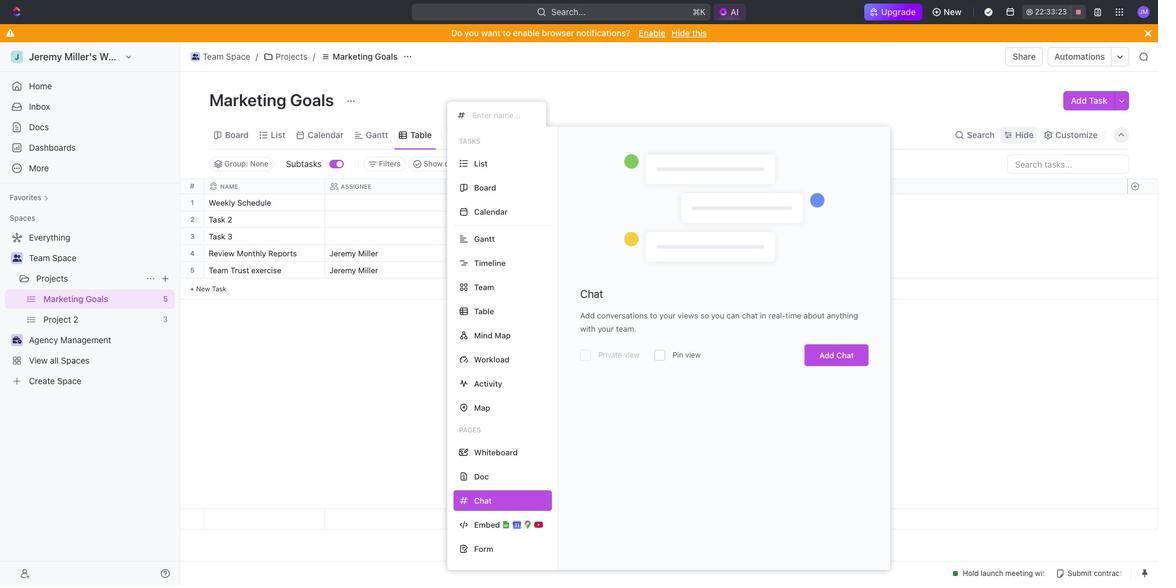 Task type: describe. For each thing, give the bounding box(es) containing it.
1 horizontal spatial to
[[503, 28, 511, 38]]

1 horizontal spatial space
[[226, 51, 250, 62]]

do you want to enable browser notifications? enable hide this
[[451, 28, 707, 38]]

in progress cell for ‎task 2
[[446, 211, 566, 227]]

private
[[598, 350, 622, 360]]

share
[[1013, 51, 1036, 62]]

1 vertical spatial marketing goals
[[209, 90, 338, 110]]

1 horizontal spatial add
[[819, 350, 834, 360]]

press space to select this row. row containing 3
[[180, 228, 205, 245]]

spaces
[[10, 214, 35, 223]]

new button
[[927, 2, 969, 22]]

search...
[[552, 7, 586, 17]]

add task
[[1071, 95, 1108, 106]]

do
[[451, 28, 462, 38]]

2 for ‎task
[[228, 215, 232, 224]]

press space to select this row. row containing ‎task 2
[[205, 211, 808, 230]]

calendar link
[[305, 126, 344, 143]]

‎task
[[209, 215, 225, 224]]

to do
[[453, 233, 474, 241]]

pin view
[[673, 350, 701, 360]]

in progress for team trust exercise
[[453, 267, 498, 274]]

upgrade link
[[865, 4, 922, 21]]

1 vertical spatial map
[[474, 403, 490, 412]]

team trust exercise
[[209, 265, 281, 275]]

dashboards
[[29, 142, 76, 153]]

browser
[[542, 28, 574, 38]]

miller for reports
[[358, 249, 378, 258]]

1 horizontal spatial user group image
[[192, 54, 199, 60]]

calendar inside "link"
[[308, 129, 344, 140]]

marketing goals link
[[318, 49, 401, 64]]

press space to select this row. row containing weekly schedule
[[205, 194, 808, 213]]

show
[[424, 159, 443, 168]]

customize
[[1056, 129, 1098, 140]]

notifications?
[[576, 28, 630, 38]]

press space to select this row. row containing 4
[[180, 245, 205, 262]]

want
[[481, 28, 501, 38]]

form
[[474, 544, 493, 553]]

new for new task
[[196, 285, 210, 293]]

about
[[804, 311, 825, 320]]

new for new
[[944, 7, 962, 17]]

view for pin view
[[685, 350, 701, 360]]

set priority image for review monthly reports
[[685, 246, 703, 264]]

22:33:23
[[1035, 7, 1067, 16]]

0 horizontal spatial you
[[465, 28, 479, 38]]

subtasks button
[[281, 154, 330, 174]]

progress for review monthly reports
[[462, 250, 498, 258]]

add task button
[[1064, 91, 1115, 110]]

can
[[727, 311, 740, 320]]

set priority image for team trust exercise
[[685, 262, 703, 281]]

22:33:23 button
[[1023, 5, 1086, 19]]

0 vertical spatial marketing goals
[[333, 51, 398, 62]]

team space inside the sidebar navigation
[[29, 253, 77, 263]]

in progress for weekly schedule
[[453, 199, 498, 207]]

grid containing weekly schedule
[[180, 179, 1158, 530]]

add conversations to your views so you can chat in real-time about anything with your team.
[[580, 311, 858, 334]]

show closed
[[424, 159, 468, 168]]

show closed button
[[409, 157, 473, 171]]

enable
[[513, 28, 540, 38]]

⌘k
[[693, 7, 706, 17]]

weekly schedule
[[209, 198, 271, 208]]

0 vertical spatial projects
[[276, 51, 307, 62]]

team inside the press space to select this row. row
[[209, 265, 228, 275]]

automations button
[[1049, 48, 1111, 66]]

search button
[[951, 126, 999, 143]]

1 vertical spatial list
[[474, 158, 488, 168]]

0 horizontal spatial hide
[[672, 28, 690, 38]]

trust
[[231, 265, 249, 275]]

gantt inside gantt link
[[366, 129, 388, 140]]

press space to select this row. row containing team trust exercise
[[205, 262, 808, 281]]

to inside add conversations to your views so you can chat in real-time about anything with your team.
[[650, 311, 657, 320]]

weekly
[[209, 198, 235, 208]]

do
[[464, 233, 474, 241]]

real-
[[769, 311, 786, 320]]

0 horizontal spatial marketing
[[209, 90, 286, 110]]

so
[[700, 311, 709, 320]]

monthly
[[237, 249, 266, 258]]

in for review monthly reports
[[453, 250, 460, 258]]

1 horizontal spatial team space link
[[188, 49, 253, 64]]

1
[[191, 198, 194, 206]]

views
[[678, 311, 698, 320]]

pages
[[459, 426, 481, 434]]

0 vertical spatial board
[[225, 129, 249, 140]]

add for add conversations to your views so you can chat in real-time about anything with your team.
[[580, 311, 595, 320]]

progress for ‎task 2
[[462, 216, 498, 224]]

dashboards link
[[5, 138, 175, 157]]

exercise
[[251, 265, 281, 275]]

tasks
[[459, 137, 481, 145]]

sidebar navigation
[[0, 42, 180, 585]]

press space to select this row. row containing task 3
[[205, 228, 808, 247]]

activity
[[474, 379, 502, 388]]

jeremy for team trust exercise
[[329, 265, 356, 275]]

to do cell
[[446, 228, 566, 244]]

board link
[[223, 126, 249, 143]]

press space to select this row. row containing 2
[[180, 211, 205, 228]]

conversations
[[597, 311, 648, 320]]

in progress for ‎task 2
[[453, 216, 498, 224]]

row group containing 1 2 3 4 5
[[180, 194, 205, 300]]

jeremy miller cell for review monthly reports
[[325, 245, 446, 261]]

2 for 1
[[190, 215, 195, 223]]

docs
[[29, 122, 49, 132]]

anything
[[827, 311, 858, 320]]

1 vertical spatial task
[[209, 232, 225, 241]]

reports
[[268, 249, 297, 258]]

you inside add conversations to your views so you can chat in real-time about anything with your team.
[[711, 311, 724, 320]]

#
[[190, 182, 194, 191]]

view for private view
[[624, 350, 640, 360]]

new task
[[196, 285, 226, 293]]

projects inside the sidebar navigation
[[36, 273, 68, 284]]

Search tasks... text field
[[1008, 155, 1129, 173]]

in progress for review monthly reports
[[453, 250, 498, 258]]

in progress cell for review monthly reports
[[446, 245, 566, 261]]

closed
[[445, 159, 468, 168]]

review
[[209, 249, 235, 258]]

1 / from the left
[[256, 51, 258, 62]]

add for add task
[[1071, 95, 1087, 106]]

subtasks
[[286, 159, 322, 169]]

review monthly reports
[[209, 249, 297, 258]]

with
[[580, 324, 596, 334]]

task for new task
[[212, 285, 226, 293]]

this
[[692, 28, 707, 38]]

view button
[[447, 126, 486, 143]]



Task type: locate. For each thing, give the bounding box(es) containing it.
task up customize
[[1089, 95, 1108, 106]]

miller for exercise
[[358, 265, 378, 275]]

doc
[[474, 471, 489, 481]]

0 vertical spatial jeremy miller cell
[[325, 245, 446, 261]]

0 horizontal spatial user group image
[[12, 255, 21, 262]]

share button
[[1006, 47, 1043, 66]]

marketing
[[333, 51, 373, 62], [209, 90, 286, 110]]

3 set priority element from the top
[[685, 246, 703, 264]]

grid
[[180, 179, 1158, 530]]

1 2 3 4 5
[[190, 198, 195, 274]]

1 horizontal spatial map
[[495, 330, 511, 340]]

1 in progress cell from the top
[[446, 194, 566, 211]]

4 progress from the top
[[462, 267, 498, 274]]

2 in progress from the top
[[453, 216, 498, 224]]

2 vertical spatial to
[[650, 311, 657, 320]]

0 horizontal spatial projects link
[[36, 269, 141, 288]]

team space link
[[188, 49, 253, 64], [29, 249, 173, 268]]

new right upgrade
[[944, 7, 962, 17]]

to left do
[[453, 233, 462, 241]]

in
[[453, 199, 460, 207], [453, 216, 460, 224], [453, 250, 460, 258], [453, 267, 460, 274], [760, 311, 767, 320]]

2 set priority image from the top
[[685, 246, 703, 264]]

0 horizontal spatial calendar
[[308, 129, 344, 140]]

schedule
[[237, 198, 271, 208]]

0 vertical spatial task
[[1089, 95, 1108, 106]]

team space
[[203, 51, 250, 62], [29, 253, 77, 263]]

gantt left table link
[[366, 129, 388, 140]]

press space to select this row. row containing 1
[[180, 194, 205, 211]]

1 vertical spatial miller
[[358, 265, 378, 275]]

1 progress from the top
[[462, 199, 498, 207]]

0 vertical spatial chat
[[580, 288, 603, 300]]

workload
[[474, 354, 510, 364]]

1 horizontal spatial you
[[711, 311, 724, 320]]

embed
[[474, 520, 500, 529]]

0 horizontal spatial list
[[271, 129, 285, 140]]

3 in progress from the top
[[453, 250, 498, 258]]

new down the review on the left top of the page
[[196, 285, 210, 293]]

2 / from the left
[[313, 51, 315, 62]]

5
[[190, 266, 195, 274]]

2 horizontal spatial to
[[650, 311, 657, 320]]

set priority element for ‎task 2
[[685, 212, 703, 230]]

0 vertical spatial calendar
[[308, 129, 344, 140]]

team inside tree
[[29, 253, 50, 263]]

Enter name... field
[[471, 110, 536, 121]]

0 vertical spatial user group image
[[192, 54, 199, 60]]

in for team trust exercise
[[453, 267, 460, 274]]

3 inside the press space to select this row. row
[[228, 232, 232, 241]]

automations
[[1055, 51, 1105, 62]]

chat
[[742, 311, 758, 320]]

2 inside the 1 2 3 4 5
[[190, 215, 195, 223]]

favorites button
[[5, 191, 54, 205]]

1 horizontal spatial table
[[474, 306, 494, 316]]

set priority element for review monthly reports
[[685, 246, 703, 264]]

0 vertical spatial hide
[[672, 28, 690, 38]]

2 miller from the top
[[358, 265, 378, 275]]

1 set priority image from the top
[[685, 229, 703, 247]]

1 vertical spatial gantt
[[474, 234, 495, 243]]

to inside cell
[[453, 233, 462, 241]]

0 horizontal spatial team space
[[29, 253, 77, 263]]

task down ‎task
[[209, 232, 225, 241]]

set priority element for team trust exercise
[[685, 262, 703, 281]]

to right want
[[503, 28, 511, 38]]

map right mind at the left of page
[[495, 330, 511, 340]]

row inside grid
[[205, 179, 808, 194]]

1 horizontal spatial goals
[[375, 51, 398, 62]]

1 vertical spatial add
[[580, 311, 595, 320]]

in inside add conversations to your views so you can chat in real-time about anything with your team.
[[760, 311, 767, 320]]

0 horizontal spatial 2
[[190, 215, 195, 223]]

list link
[[269, 126, 285, 143]]

private view
[[598, 350, 640, 360]]

goals
[[375, 51, 398, 62], [290, 90, 334, 110]]

chat down anything in the bottom of the page
[[837, 350, 854, 360]]

3 progress from the top
[[462, 250, 498, 258]]

inbox link
[[5, 97, 175, 116]]

1 set priority element from the top
[[685, 212, 703, 230]]

hide right the search
[[1015, 129, 1034, 140]]

row group
[[180, 194, 205, 300], [205, 194, 808, 300], [1127, 194, 1158, 300], [1127, 509, 1158, 529]]

1 vertical spatial team space link
[[29, 249, 173, 268]]

0 horizontal spatial gantt
[[366, 129, 388, 140]]

add up with
[[580, 311, 595, 320]]

2 horizontal spatial add
[[1071, 95, 1087, 106]]

1 vertical spatial projects link
[[36, 269, 141, 288]]

docs link
[[5, 118, 175, 137]]

your right with
[[598, 324, 614, 334]]

2 jeremy from the top
[[329, 265, 356, 275]]

3
[[228, 232, 232, 241], [190, 232, 195, 240]]

cell
[[325, 194, 446, 211], [566, 194, 687, 211], [325, 211, 446, 227], [566, 211, 687, 227], [325, 228, 446, 244], [566, 228, 687, 244], [566, 245, 687, 261], [566, 262, 687, 278], [566, 509, 687, 529], [687, 509, 808, 529]]

0 vertical spatial to
[[503, 28, 511, 38]]

1 vertical spatial you
[[711, 311, 724, 320]]

add
[[1071, 95, 1087, 106], [580, 311, 595, 320], [819, 350, 834, 360]]

3 in progress cell from the top
[[446, 245, 566, 261]]

1 horizontal spatial chat
[[837, 350, 854, 360]]

board down the tasks
[[474, 182, 496, 192]]

2 view from the left
[[685, 350, 701, 360]]

you
[[465, 28, 479, 38], [711, 311, 724, 320]]

0 horizontal spatial chat
[[580, 288, 603, 300]]

add up customize
[[1071, 95, 1087, 106]]

jeremy
[[329, 249, 356, 258], [329, 265, 356, 275]]

add down about
[[819, 350, 834, 360]]

‎task 2
[[209, 215, 232, 224]]

add inside the add task button
[[1071, 95, 1087, 106]]

gantt
[[366, 129, 388, 140], [474, 234, 495, 243]]

row
[[205, 179, 808, 194]]

list inside list link
[[271, 129, 285, 140]]

/
[[256, 51, 258, 62], [313, 51, 315, 62]]

2 vertical spatial add
[[819, 350, 834, 360]]

add chat
[[819, 350, 854, 360]]

calendar up to do cell
[[474, 207, 508, 216]]

hide inside hide dropdown button
[[1015, 129, 1034, 140]]

board
[[225, 129, 249, 140], [474, 182, 496, 192]]

view
[[463, 129, 482, 140]]

1 in progress from the top
[[453, 199, 498, 207]]

gantt link
[[364, 126, 388, 143]]

view button
[[447, 121, 486, 149]]

0 horizontal spatial new
[[196, 285, 210, 293]]

set priority element
[[685, 212, 703, 230], [685, 229, 703, 247], [685, 246, 703, 264], [685, 262, 703, 281]]

pin
[[673, 350, 683, 360]]

tree containing team space
[[5, 228, 175, 391]]

set priority image for ‎task 2
[[685, 212, 703, 230]]

1 vertical spatial user group image
[[12, 255, 21, 262]]

inbox
[[29, 101, 50, 112]]

1 vertical spatial hide
[[1015, 129, 1034, 140]]

task 3
[[209, 232, 232, 241]]

1 vertical spatial jeremy miller cell
[[325, 262, 446, 278]]

press space to select this row. row containing review monthly reports
[[205, 245, 808, 264]]

0 vertical spatial marketing
[[333, 51, 373, 62]]

view right private
[[624, 350, 640, 360]]

in progress cell for weekly schedule
[[446, 194, 566, 211]]

1 set priority image from the top
[[685, 212, 703, 230]]

to right conversations
[[650, 311, 657, 320]]

4 set priority element from the top
[[685, 262, 703, 281]]

1 horizontal spatial view
[[685, 350, 701, 360]]

jeremy miller cell
[[325, 245, 446, 261], [325, 262, 446, 278]]

in for weekly schedule
[[453, 199, 460, 207]]

jeremy miller for exercise
[[329, 265, 378, 275]]

whiteboard
[[474, 447, 518, 457]]

1 vertical spatial marketing
[[209, 90, 286, 110]]

view right pin
[[685, 350, 701, 360]]

1 vertical spatial goals
[[290, 90, 334, 110]]

you right so
[[711, 311, 724, 320]]

team.
[[616, 324, 637, 334]]

task inside button
[[1089, 95, 1108, 106]]

1 vertical spatial team space
[[29, 253, 77, 263]]

customize button
[[1040, 126, 1102, 143]]

1 horizontal spatial calendar
[[474, 207, 508, 216]]

0 vertical spatial your
[[660, 311, 676, 320]]

search
[[967, 129, 995, 140]]

2 jeremy miller cell from the top
[[325, 262, 446, 278]]

favorites
[[10, 193, 41, 202]]

task for add task
[[1089, 95, 1108, 106]]

0 horizontal spatial table
[[410, 129, 432, 140]]

hide left this
[[672, 28, 690, 38]]

in for ‎task 2
[[453, 216, 460, 224]]

map down activity
[[474, 403, 490, 412]]

board left list link
[[225, 129, 249, 140]]

press space to select this row. row containing 5
[[180, 262, 205, 279]]

timeline
[[474, 258, 506, 268]]

1 horizontal spatial 3
[[228, 232, 232, 241]]

tree
[[5, 228, 175, 391]]

mind
[[474, 330, 493, 340]]

1 vertical spatial your
[[598, 324, 614, 334]]

chat
[[580, 288, 603, 300], [837, 350, 854, 360]]

0 vertical spatial team space
[[203, 51, 250, 62]]

enable
[[639, 28, 666, 38]]

1 vertical spatial jeremy miller
[[329, 265, 378, 275]]

1 horizontal spatial gantt
[[474, 234, 495, 243]]

2 in progress cell from the top
[[446, 211, 566, 227]]

1 vertical spatial table
[[474, 306, 494, 316]]

0 vertical spatial jeremy miller
[[329, 249, 378, 258]]

user group image inside the sidebar navigation
[[12, 255, 21, 262]]

chat up with
[[580, 288, 603, 300]]

0 vertical spatial table
[[410, 129, 432, 140]]

space
[[226, 51, 250, 62], [52, 253, 77, 263]]

space inside the sidebar navigation
[[52, 253, 77, 263]]

1 horizontal spatial new
[[944, 7, 962, 17]]

2 progress from the top
[[462, 216, 498, 224]]

home
[[29, 81, 52, 91]]

table
[[410, 129, 432, 140], [474, 306, 494, 316]]

0 horizontal spatial 3
[[190, 232, 195, 240]]

time
[[786, 311, 802, 320]]

0 vertical spatial add
[[1071, 95, 1087, 106]]

to
[[503, 28, 511, 38], [453, 233, 462, 241], [650, 311, 657, 320]]

jeremy miller for reports
[[329, 249, 378, 258]]

1 horizontal spatial hide
[[1015, 129, 1034, 140]]

1 jeremy from the top
[[329, 249, 356, 258]]

2 jeremy miller from the top
[[329, 265, 378, 275]]

set priority image
[[685, 229, 703, 247], [685, 246, 703, 264]]

table up mind at the left of page
[[474, 306, 494, 316]]

user group image
[[192, 54, 199, 60], [12, 255, 21, 262]]

2 set priority element from the top
[[685, 229, 703, 247]]

0 vertical spatial list
[[271, 129, 285, 140]]

tree inside the sidebar navigation
[[5, 228, 175, 391]]

hide
[[672, 28, 690, 38], [1015, 129, 1034, 140]]

calendar up subtasks button
[[308, 129, 344, 140]]

in progress
[[453, 199, 498, 207], [453, 216, 498, 224], [453, 250, 498, 258], [453, 267, 498, 274]]

progress for team trust exercise
[[462, 267, 498, 274]]

4 in progress cell from the top
[[446, 262, 566, 278]]

0 horizontal spatial board
[[225, 129, 249, 140]]

new inside button
[[944, 7, 962, 17]]

in progress cell for team trust exercise
[[446, 262, 566, 278]]

1 vertical spatial to
[[453, 233, 462, 241]]

in progress cell
[[446, 194, 566, 211], [446, 211, 566, 227], [446, 245, 566, 261], [446, 262, 566, 278]]

press space to select this row. row
[[180, 194, 205, 211], [205, 194, 808, 213], [180, 211, 205, 228], [205, 211, 808, 230], [180, 228, 205, 245], [205, 228, 808, 247], [180, 245, 205, 262], [205, 245, 808, 264], [180, 262, 205, 279], [205, 262, 808, 281], [205, 509, 808, 530]]

2 right ‎task
[[228, 215, 232, 224]]

1 view from the left
[[624, 350, 640, 360]]

3 up the review on the left top of the page
[[228, 232, 232, 241]]

set priority image for task 3
[[685, 229, 703, 247]]

mind map
[[474, 330, 511, 340]]

row group containing weekly schedule
[[205, 194, 808, 300]]

2 vertical spatial task
[[212, 285, 226, 293]]

1 jeremy miller cell from the top
[[325, 245, 446, 261]]

jeremy for review monthly reports
[[329, 249, 356, 258]]

0 horizontal spatial goals
[[290, 90, 334, 110]]

0 vertical spatial miller
[[358, 249, 378, 258]]

projects link
[[261, 49, 310, 64], [36, 269, 141, 288]]

0 horizontal spatial projects
[[36, 273, 68, 284]]

0 vertical spatial you
[[465, 28, 479, 38]]

0 horizontal spatial view
[[624, 350, 640, 360]]

1 horizontal spatial list
[[474, 158, 488, 168]]

miller
[[358, 249, 378, 258], [358, 265, 378, 275]]

table link
[[408, 126, 432, 143]]

jeremy miller cell for team trust exercise
[[325, 262, 446, 278]]

0 vertical spatial jeremy
[[329, 249, 356, 258]]

0 vertical spatial map
[[495, 330, 511, 340]]

2 inside the press space to select this row. row
[[228, 215, 232, 224]]

your
[[660, 311, 676, 320], [598, 324, 614, 334]]

0 vertical spatial new
[[944, 7, 962, 17]]

upgrade
[[882, 7, 916, 17]]

list up subtasks button
[[271, 129, 285, 140]]

1 horizontal spatial board
[[474, 182, 496, 192]]

set priority element for task 3
[[685, 229, 703, 247]]

list
[[271, 129, 285, 140], [474, 158, 488, 168]]

1 horizontal spatial projects link
[[261, 49, 310, 64]]

add inside add conversations to your views so you can chat in real-time about anything with your team.
[[580, 311, 595, 320]]

1 vertical spatial board
[[474, 182, 496, 192]]

list right closed
[[474, 158, 488, 168]]

gantt up timeline
[[474, 234, 495, 243]]

1 horizontal spatial team space
[[203, 51, 250, 62]]

progress for weekly schedule
[[462, 199, 498, 207]]

hide button
[[1001, 126, 1037, 143]]

1 vertical spatial chat
[[837, 350, 854, 360]]

2 down 1
[[190, 215, 195, 223]]

0 horizontal spatial your
[[598, 324, 614, 334]]

3 up 4
[[190, 232, 195, 240]]

1 vertical spatial space
[[52, 253, 77, 263]]

your left views
[[660, 311, 676, 320]]

0 horizontal spatial team space link
[[29, 249, 173, 268]]

1 vertical spatial calendar
[[474, 207, 508, 216]]

1 horizontal spatial /
[[313, 51, 315, 62]]

1 horizontal spatial 2
[[228, 215, 232, 224]]

3 inside the 1 2 3 4 5
[[190, 232, 195, 240]]

0 vertical spatial space
[[226, 51, 250, 62]]

marketing goals
[[333, 51, 398, 62], [209, 90, 338, 110]]

0 vertical spatial projects link
[[261, 49, 310, 64]]

table up the "show"
[[410, 129, 432, 140]]

0 horizontal spatial to
[[453, 233, 462, 241]]

1 jeremy miller from the top
[[329, 249, 378, 258]]

4
[[190, 249, 195, 257]]

1 vertical spatial jeremy
[[329, 265, 356, 275]]

0 horizontal spatial /
[[256, 51, 258, 62]]

0 vertical spatial goals
[[375, 51, 398, 62]]

1 miller from the top
[[358, 249, 378, 258]]

0 vertical spatial set priority image
[[685, 212, 703, 230]]

task down team trust exercise at the left top of page
[[212, 285, 226, 293]]

set priority image
[[685, 212, 703, 230], [685, 262, 703, 281]]

home link
[[5, 77, 175, 96]]

map
[[495, 330, 511, 340], [474, 403, 490, 412]]

4 in progress from the top
[[453, 267, 498, 274]]

1 horizontal spatial marketing
[[333, 51, 373, 62]]

you right "do"
[[465, 28, 479, 38]]

0 horizontal spatial space
[[52, 253, 77, 263]]

2 set priority image from the top
[[685, 262, 703, 281]]

1 horizontal spatial your
[[660, 311, 676, 320]]



Task type: vqa. For each thing, say whether or not it's contained in the screenshot.
the left 2
yes



